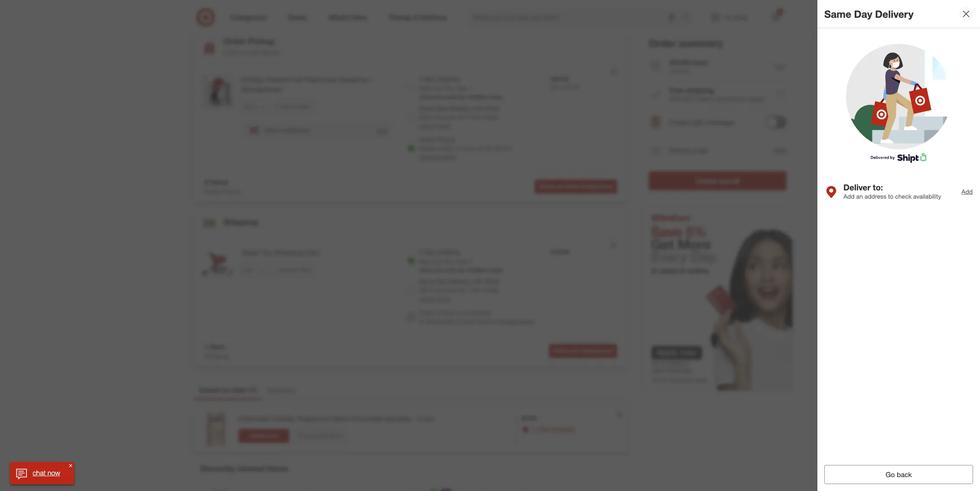 Task type: describe. For each thing, give the bounding box(es) containing it.
chat
[[32, 469, 45, 477]]

$49.99 subtotal
[[199, 6, 258, 16]]

1 it from the top
[[431, 85, 434, 92]]

viewed
[[237, 464, 264, 473]]

(exclusions
[[716, 95, 747, 102]]

pickup for order pickup 2 items at mt vernon
[[248, 36, 275, 46]]

not available radio
[[407, 313, 416, 321]]

4 it from the top
[[431, 286, 434, 294]]

target toy shopping cart
[[241, 248, 319, 257]]

similar
[[312, 433, 327, 439]]

email a gift message
[[670, 118, 735, 127]]

order for order pickup ready within 2 hours at mt vernon change store
[[419, 136, 435, 143]]

go back button
[[825, 465, 974, 484]]

ghirardelli holiday peppermint bark chocolate squares - 5.4oz
[[239, 414, 435, 423]]

with
[[670, 95, 682, 102]]

2 vertical spatial later
[[232, 385, 247, 394]]

7 for target toy shopping cart
[[470, 258, 473, 265]]

free
[[670, 86, 684, 94]]

order summary
[[649, 37, 723, 49]]

$30.00 each $15.00
[[551, 75, 579, 90]]

3 items
[[266, 6, 294, 16]]

more for holiday present cat playhouse scratcher - wondershop™
[[436, 122, 450, 129]]

target redcard save 5% get more every day. in store & online. apply now for a credit or debit redcard. *some restrictions apply. image
[[642, 206, 793, 391]]

store inside "order pickup ready within 2 hours at mt vernon change store"
[[442, 153, 456, 161]]

2 inside "order pickup ready within 2 hours at mt vernon change store"
[[456, 144, 459, 152]]

to inside add to cart button
[[261, 433, 266, 439]]

- inside 'ghirardelli holiday peppermint bark chocolate squares - 5.4oz' "link"
[[413, 414, 416, 423]]

as up manhattan
[[436, 286, 442, 294]]

check for 2
[[539, 183, 555, 190]]

cart
[[268, 433, 278, 439]]

12:00pm for target toy shopping cart
[[466, 267, 487, 273]]

substitute
[[283, 126, 310, 134]]

2-day shipping get it by thu, dec 7 when you order by 12:00pm today for holiday present cat playhouse scratcher - wondershop™
[[419, 75, 503, 100]]

later for playhouse
[[300, 103, 310, 110]]

promo
[[670, 146, 690, 155]]

delivery for holiday present cat playhouse scratcher - wondershop™
[[449, 105, 471, 112]]

learn for holiday present cat playhouse scratcher - wondershop™
[[419, 122, 435, 129]]

go back
[[886, 470, 912, 479]]

hours
[[461, 144, 476, 152]]

present
[[266, 75, 290, 84]]

check for order summary
[[696, 176, 717, 185]]

order for order pickup 2 items at mt vernon
[[223, 36, 246, 46]]

toy
[[262, 248, 272, 257]]

cart
[[306, 248, 319, 257]]

deliver
[[844, 182, 871, 192]]

delivery for target toy shopping cart
[[449, 278, 471, 285]]

available inside order pickup not available at manhattan herald square change store
[[467, 309, 491, 316]]

order for order pickup not available at manhattan herald square change store
[[419, 309, 435, 316]]

dec for holiday present cat playhouse scratcher - wondershop™
[[457, 85, 468, 92]]

square
[[476, 317, 496, 325]]

back
[[897, 470, 912, 479]]

3 it from the top
[[431, 258, 434, 265]]

order for holiday present cat playhouse scratcher - wondershop™
[[444, 94, 458, 100]]

vernon inside the order pickup 2 items at mt vernon
[[261, 49, 280, 56]]

availability
[[914, 193, 942, 200]]

✕ button
[[67, 462, 74, 469]]

add button inside cart item ready to fulfill group
[[376, 126, 388, 134]]

generic shipt shopper carrying bags image
[[846, 44, 952, 163]]

later for cart
[[300, 266, 310, 273]]

offer
[[537, 425, 550, 433]]

2-day shipping get it by thu, dec 7 when you order by 12:00pm today for target toy shopping cart
[[419, 248, 503, 273]]

order pickup ready within 2 hours at mt vernon change store
[[419, 136, 513, 161]]

free shipping with $35 orders* (exclusions apply)
[[670, 86, 765, 102]]

scratcher
[[339, 75, 369, 84]]

add to cart button
[[239, 429, 289, 443]]

check out order pickup items
[[539, 183, 613, 190]]

2- for holiday present cat playhouse scratcher - wondershop™
[[419, 75, 425, 82]]

add to cart
[[250, 433, 278, 439]]

change store button for at manhattan herald square
[[498, 317, 534, 326]]

thu, for target toy shopping cart
[[444, 258, 456, 265]]

pickup inside 'check out order pickup items' 'button'
[[581, 183, 598, 190]]

orders*
[[695, 95, 715, 102]]

item inside 1 item shipping
[[210, 342, 225, 351]]

not
[[457, 309, 465, 316]]

2 vertical spatial add button
[[962, 187, 974, 196]]

target
[[241, 248, 260, 257]]

wondershop™
[[241, 85, 284, 94]]

squares
[[385, 414, 411, 423]]

email
[[670, 118, 687, 127]]

1 offer available
[[532, 425, 575, 433]]

search button
[[678, 8, 699, 29]]

✕
[[69, 463, 72, 468]]

order pickup 2 items at mt vernon
[[223, 36, 280, 56]]

for for shopping
[[292, 266, 298, 273]]

subtotal
[[226, 6, 258, 16]]

message
[[706, 118, 735, 127]]

saved
[[199, 385, 219, 394]]

3 get from the top
[[419, 258, 429, 265]]

change store button for at mt vernon
[[419, 153, 456, 161]]

2 vertical spatial shipping
[[204, 352, 228, 359]]

1 offer available button
[[532, 425, 575, 434]]

ready
[[419, 144, 437, 152]]

favorites
[[268, 385, 296, 394]]

saved for later ( 1 )
[[199, 385, 257, 394]]

add inside deliver to: add an address to check availability
[[844, 193, 855, 200]]

at inside "order pickup ready within 2 hours at mt vernon change store"
[[478, 144, 483, 152]]

shop
[[298, 433, 311, 439]]

learn for target toy shopping cart
[[419, 295, 435, 302]]

$19.99
[[551, 248, 569, 255]]

herald
[[457, 317, 475, 325]]

as up not in the left of the page
[[459, 286, 465, 294]]

shipt for holiday present cat playhouse scratcher - wondershop™
[[485, 105, 499, 112]]

3 link
[[766, 8, 785, 27]]

recently viewed items
[[200, 464, 288, 473]]

day for target toy shopping cart
[[425, 248, 435, 255]]

2 it from the top
[[431, 113, 434, 121]]

as up "order pickup ready within 2 hours at mt vernon change store"
[[459, 113, 465, 121]]

mt inside list
[[315, 8, 322, 15]]

all
[[732, 176, 740, 185]]

shipping inside free shipping with $35 orders* (exclusions apply)
[[686, 86, 714, 94]]

day for target toy shopping cart
[[437, 278, 447, 285]]

peppermint
[[297, 414, 333, 423]]

now
[[47, 469, 60, 477]]

holiday present cat playhouse scratcher - wondershop™ link
[[241, 75, 393, 94]]

same for target toy shopping cart
[[419, 278, 435, 285]]

deliver to: add an address to check availability
[[844, 182, 942, 200]]

a for gift
[[689, 118, 692, 127]]

apply)
[[748, 95, 765, 102]]

mt vernon (2)
[[315, 8, 351, 15]]

shop similar items
[[298, 433, 341, 439]]

chat now
[[32, 469, 60, 477]]

within
[[438, 144, 454, 152]]

vernon inside "order pickup ready within 2 hours at mt vernon change store"
[[494, 144, 513, 152]]

you for target toy shopping cart
[[434, 267, 443, 273]]

3 for 3 items
[[266, 6, 270, 16]]

$49.99
[[199, 6, 223, 16]]

you for holiday present cat playhouse scratcher - wondershop™
[[434, 94, 443, 100]]

chocolate
[[352, 414, 384, 423]]

playhouse
[[304, 75, 337, 84]]

items inside 2 items order pickup
[[210, 178, 228, 187]]

ghirardelli holiday peppermint bark chocolate squares - 5.4oz link
[[239, 414, 435, 424]]

to:
[[873, 182, 883, 192]]

items inside button
[[329, 433, 341, 439]]

shop similar items button
[[295, 429, 345, 443]]

11am for target toy shopping cart
[[467, 286, 482, 294]]

(
[[249, 385, 251, 394]]

shipt for target toy shopping cart
[[485, 278, 499, 285]]

list containing mt vernon (2)
[[303, 6, 403, 17]]

soon for target toy shopping cart
[[444, 286, 457, 294]]

item inside button
[[603, 348, 613, 354]]

check out order pickup items button
[[535, 180, 617, 194]]

same day delivery dialog
[[818, 0, 980, 491]]

2 inside 2 items order pickup
[[204, 178, 208, 187]]

1 horizontal spatial add button
[[773, 145, 787, 156]]

bark
[[335, 414, 350, 423]]



Task type: vqa. For each thing, say whether or not it's contained in the screenshot.
eligible related to Columbus Gluten Free Genoa Salame Panino - 3.9oz
no



Task type: locate. For each thing, give the bounding box(es) containing it.
holiday up wondershop™
[[241, 75, 264, 84]]

0 horizontal spatial 2
[[204, 178, 208, 187]]

0 horizontal spatial 1
[[204, 342, 208, 351]]

order inside 'button'
[[566, 183, 580, 190]]

for
[[292, 103, 298, 110], [292, 266, 298, 273], [221, 385, 230, 394]]

change down ready
[[419, 153, 440, 161]]

2 save for later from the top
[[279, 266, 310, 273]]

1 horizontal spatial out
[[570, 348, 579, 354]]

2- for target toy shopping cart
[[419, 248, 425, 255]]

change store button down within at the left top of the page
[[419, 153, 456, 161]]

at for order pickup not available at manhattan herald square change store
[[419, 317, 424, 325]]

same day delivery with shipt get it as soon as 11am today learn more up "order pickup ready within 2 hours at mt vernon change store"
[[419, 105, 499, 129]]

1 vertical spatial dec
[[457, 258, 468, 265]]

by
[[436, 85, 442, 92], [459, 94, 465, 100], [436, 258, 442, 265], [459, 267, 465, 273]]

for for cat
[[292, 103, 298, 110]]

1 inside 1 item shipping
[[204, 342, 208, 351]]

cart item ready to fulfill group containing holiday present cat playhouse scratcher - wondershop™
[[194, 64, 628, 172]]

with for target toy shopping cart
[[472, 278, 484, 285]]

available up 'square'
[[467, 309, 491, 316]]

1 vertical spatial add button
[[773, 145, 787, 156]]

1 item shipping
[[204, 342, 228, 359]]

2 day from the top
[[425, 248, 435, 255]]

check
[[696, 176, 717, 185], [539, 183, 555, 190], [553, 348, 569, 354]]

1 11am from the top
[[467, 113, 482, 121]]

out for 2
[[556, 183, 564, 190]]

0 horizontal spatial out
[[556, 183, 564, 190]]

mt inside "order pickup ready within 2 hours at mt vernon change store"
[[485, 144, 492, 152]]

2 shipt from the top
[[485, 278, 499, 285]]

soon for holiday present cat playhouse scratcher - wondershop™
[[444, 113, 457, 121]]

Store pickup radio
[[407, 144, 416, 153]]

day
[[425, 75, 435, 82], [425, 248, 435, 255]]

cart item ready to fulfill group
[[194, 64, 628, 172], [194, 237, 628, 336]]

shipping (1)
[[370, 8, 403, 15]]

1 horizontal spatial store
[[521, 317, 534, 325]]

when for holiday present cat playhouse scratcher - wondershop™
[[419, 94, 433, 100]]

1 horizontal spatial 1
[[251, 385, 255, 394]]

shipping up saved
[[204, 352, 228, 359]]

1 vertical spatial soon
[[444, 286, 457, 294]]

thu, for holiday present cat playhouse scratcher - wondershop™
[[444, 85, 456, 92]]

7
[[470, 85, 473, 92], [470, 258, 473, 265]]

ghirardelli
[[239, 414, 270, 423]]

0 vertical spatial holiday
[[241, 75, 264, 84]]

0 vertical spatial same day delivery with shipt get it as soon as 11am today learn more
[[419, 105, 499, 129]]

available right offer
[[551, 425, 575, 433]]

1 vertical spatial to
[[261, 433, 266, 439]]

5.4oz
[[418, 414, 435, 423]]

shipt
[[485, 105, 499, 112], [485, 278, 499, 285]]

0 vertical spatial delivery
[[876, 8, 914, 20]]

pickup for order pickup not available at manhattan herald square change store
[[437, 309, 455, 316]]

out for 1
[[570, 348, 579, 354]]

What can we help you find? suggestions appear below search field
[[468, 8, 684, 27]]

0 vertical spatial 11am
[[467, 113, 482, 121]]

vernon left the (2)
[[324, 8, 343, 15]]

favorites link
[[262, 382, 301, 400]]

2 you from the top
[[434, 267, 443, 273]]

mt right hours at left
[[485, 144, 492, 152]]

soon up within at the left top of the page
[[444, 113, 457, 121]]

0 horizontal spatial store
[[442, 153, 456, 161]]

order pickup not available at manhattan herald square change store
[[419, 309, 534, 325]]

1 vertical spatial 7
[[470, 258, 473, 265]]

item
[[210, 342, 225, 351], [603, 348, 613, 354]]

1 horizontal spatial -
[[413, 414, 416, 423]]

as up within at the left top of the page
[[436, 113, 442, 121]]

with
[[472, 105, 484, 112], [472, 278, 484, 285]]

0 vertical spatial shipping
[[370, 8, 394, 15]]

-
[[371, 75, 373, 84], [413, 414, 416, 423]]

available inside button
[[551, 425, 575, 433]]

save up add a substitute
[[279, 103, 291, 110]]

learn up manhattan
[[419, 295, 435, 302]]

11am up hours at left
[[467, 113, 482, 121]]

1 horizontal spatial holiday
[[272, 414, 295, 423]]

1 vertical spatial day
[[437, 105, 447, 112]]

pickup for order pickup ready within 2 hours at mt vernon change store
[[437, 136, 455, 143]]

to
[[889, 193, 894, 200], [261, 433, 266, 439]]

for down shopping
[[292, 266, 298, 273]]

1 vertical spatial shipping
[[223, 217, 258, 227]]

1 save for later button from the top
[[275, 100, 314, 114]]

ghirardelli holiday peppermint bark chocolate squares - 5.4oz list item
[[193, 407, 628, 452]]

11am for holiday present cat playhouse scratcher - wondershop™
[[467, 113, 482, 121]]

it
[[431, 85, 434, 92], [431, 113, 434, 121], [431, 258, 434, 265], [431, 286, 434, 294]]

1 vertical spatial holiday
[[272, 414, 295, 423]]

vernon right hours at left
[[494, 144, 513, 152]]

out inside check out all button
[[719, 176, 730, 185]]

2 vertical spatial 2
[[204, 178, 208, 187]]

when for target toy shopping cart
[[419, 267, 433, 273]]

order for target toy shopping cart
[[444, 267, 458, 273]]

$30.00
[[551, 75, 569, 82]]

same for holiday present cat playhouse scratcher - wondershop™
[[419, 105, 435, 112]]

a for substitute
[[278, 126, 281, 134]]

delivery inside dialog
[[876, 8, 914, 20]]

2 vertical spatial for
[[221, 385, 230, 394]]

1 7 from the top
[[470, 85, 473, 92]]

0 vertical spatial 7
[[470, 85, 473, 92]]

1 order from the top
[[444, 94, 458, 100]]

0 horizontal spatial to
[[261, 433, 266, 439]]

same day delivery with shipt get it as soon as 11am today learn more for target toy shopping cart
[[419, 278, 499, 302]]

)
[[255, 385, 257, 394]]

1 vertical spatial day
[[425, 248, 435, 255]]

1 vertical spatial 12:00pm
[[466, 267, 487, 273]]

later left (
[[232, 385, 247, 394]]

save for cat
[[279, 103, 291, 110]]

- inside holiday present cat playhouse scratcher - wondershop™
[[371, 75, 373, 84]]

2 2- from the top
[[419, 248, 425, 255]]

pickup inside "order pickup ready within 2 hours at mt vernon change store"
[[437, 136, 455, 143]]

2 11am from the top
[[467, 286, 482, 294]]

later down cart
[[300, 266, 310, 273]]

11am up order pickup not available at manhattan herald square change store
[[467, 286, 482, 294]]

order
[[444, 94, 458, 100], [444, 267, 458, 273]]

day for holiday present cat playhouse scratcher - wondershop™
[[425, 75, 435, 82]]

2
[[223, 49, 227, 56], [456, 144, 459, 152], [204, 178, 208, 187]]

with for holiday present cat playhouse scratcher - wondershop™
[[472, 105, 484, 112]]

store right 'square'
[[521, 317, 534, 325]]

day inside dialog
[[854, 8, 873, 20]]

1 vertical spatial 1
[[251, 385, 255, 394]]

items inside 'button'
[[600, 183, 613, 190]]

2 thu, from the top
[[444, 258, 456, 265]]

1 horizontal spatial 2
[[223, 49, 227, 56]]

same day delivery with shipt get it as soon as 11am today learn more up not in the left of the page
[[419, 278, 499, 302]]

later down holiday present cat playhouse scratcher - wondershop™
[[300, 103, 310, 110]]

save for later
[[279, 103, 310, 110], [279, 266, 310, 273]]

0 vertical spatial for
[[292, 103, 298, 110]]

gift
[[694, 118, 704, 127]]

0 vertical spatial cart item ready to fulfill group
[[194, 64, 628, 172]]

order inside order pickup not available at manhattan herald square change store
[[419, 309, 435, 316]]

1 horizontal spatial vernon
[[324, 8, 343, 15]]

1 12:00pm from the top
[[466, 94, 487, 100]]

0 vertical spatial dec
[[457, 85, 468, 92]]

cart item ready to fulfill group for item
[[194, 237, 628, 336]]

0 vertical spatial change store button
[[419, 153, 456, 161]]

4 get from the top
[[419, 286, 429, 294]]

change inside order pickup not available at manhattan herald square change store
[[498, 317, 519, 325]]

same day delivery with shipt get it as soon as 11am today learn more for holiday present cat playhouse scratcher - wondershop™
[[419, 105, 499, 129]]

2 vertical spatial at
[[419, 317, 424, 325]]

at inside order pickup not available at manhattan herald square change store
[[419, 317, 424, 325]]

save for later for shopping
[[279, 266, 310, 273]]

pickup inside the order pickup 2 items at mt vernon
[[248, 36, 275, 46]]

1 vertical spatial learn more button
[[419, 294, 450, 303]]

1 vertical spatial 2-
[[419, 248, 425, 255]]

same day delivery
[[825, 8, 914, 20]]

save for later button
[[275, 100, 314, 114], [275, 263, 314, 277]]

store down within at the left top of the page
[[442, 153, 456, 161]]

shipping inside button
[[580, 348, 601, 354]]

1 vertical spatial thu,
[[444, 258, 456, 265]]

order inside 2 items order pickup
[[204, 188, 220, 195]]

0 vertical spatial vernon
[[324, 8, 343, 15]]

1 horizontal spatial change
[[498, 317, 519, 325]]

chat now dialog
[[10, 462, 74, 485]]

2 same day delivery with shipt get it as soon as 11am today learn more from the top
[[419, 278, 499, 302]]

shipping for shipping (1)
[[370, 8, 394, 15]]

2 horizontal spatial add button
[[962, 187, 974, 196]]

0 vertical spatial store
[[442, 153, 456, 161]]

check out shipping item button
[[549, 344, 617, 358]]

1 vertical spatial at
[[478, 144, 483, 152]]

1 day from the top
[[425, 75, 435, 82]]

dec for target toy shopping cart
[[457, 258, 468, 265]]

1 dec from the top
[[457, 85, 468, 92]]

learn more button up manhattan
[[419, 294, 450, 303]]

at right not available radio at the bottom of the page
[[419, 317, 424, 325]]

1 vertical spatial learn
[[419, 295, 435, 302]]

0 vertical spatial to
[[889, 193, 894, 200]]

pickup inside order pickup not available at manhattan herald square change store
[[437, 309, 455, 316]]

1
[[204, 342, 208, 351], [251, 385, 255, 394], [532, 425, 536, 433]]

order inside "order pickup ready within 2 hours at mt vernon change store"
[[419, 136, 435, 143]]

save for later button up 'substitute'
[[275, 100, 314, 114]]

later
[[300, 103, 310, 110], [300, 266, 310, 273], [232, 385, 247, 394]]

1 soon from the top
[[444, 113, 457, 121]]

0 vertical spatial same
[[825, 8, 852, 20]]

today
[[489, 94, 503, 100], [484, 113, 499, 121], [489, 267, 503, 273], [484, 286, 499, 294]]

1 horizontal spatial to
[[889, 193, 894, 200]]

for up 'substitute'
[[292, 103, 298, 110]]

0 vertical spatial order
[[444, 94, 458, 100]]

0 vertical spatial 1
[[204, 342, 208, 351]]

0 horizontal spatial mt
[[252, 49, 259, 56]]

2 horizontal spatial vernon
[[494, 144, 513, 152]]

2 soon from the top
[[444, 286, 457, 294]]

2 horizontal spatial out
[[719, 176, 730, 185]]

2 vertical spatial mt
[[485, 144, 492, 152]]

0 vertical spatial day
[[425, 75, 435, 82]]

2 more from the top
[[436, 295, 450, 302]]

each
[[551, 84, 562, 90]]

save for later button for shopping
[[275, 263, 314, 277]]

1 vertical spatial same day delivery with shipt get it as soon as 11am today learn more
[[419, 278, 499, 302]]

0 vertical spatial save for later
[[279, 103, 310, 110]]

1 vertical spatial order
[[444, 267, 458, 273]]

0 horizontal spatial available
[[467, 309, 491, 316]]

0 vertical spatial save
[[279, 103, 291, 110]]

1 for offer
[[532, 425, 536, 433]]

2-day shipping get it by thu, dec 7 when you order by 12:00pm today
[[419, 75, 503, 100], [419, 248, 503, 273]]

0 vertical spatial save for later button
[[275, 100, 314, 114]]

same inside dialog
[[825, 8, 852, 20]]

0 vertical spatial you
[[434, 94, 443, 100]]

learn up ready
[[419, 122, 435, 129]]

check inside 'check out order pickup items' 'button'
[[539, 183, 555, 190]]

out
[[719, 176, 730, 185], [556, 183, 564, 190], [570, 348, 579, 354]]

save for later for cat
[[279, 103, 310, 110]]

0 horizontal spatial vernon
[[261, 49, 280, 56]]

holiday present cat playhouse scratcher - wondershop™
[[241, 75, 373, 94]]

save for later down shopping
[[279, 266, 310, 273]]

1 vertical spatial delivery
[[449, 105, 471, 112]]

change store button
[[419, 153, 456, 161], [498, 317, 534, 326]]

save for later button down shopping
[[275, 263, 314, 277]]

3
[[266, 6, 270, 16], [779, 9, 782, 14]]

shipping left (1)
[[370, 8, 394, 15]]

day for holiday present cat playhouse scratcher - wondershop™
[[437, 105, 447, 112]]

2 cart item ready to fulfill group from the top
[[194, 237, 628, 336]]

vernon inside list
[[324, 8, 343, 15]]

2 vertical spatial same
[[419, 278, 435, 285]]

0 vertical spatial shipt
[[485, 105, 499, 112]]

save for later button for cat
[[275, 100, 314, 114]]

vernon up present
[[261, 49, 280, 56]]

at up wondershop™
[[245, 49, 250, 56]]

0 horizontal spatial at
[[245, 49, 250, 56]]

1 vertical spatial for
[[292, 266, 298, 273]]

pickup inside 2 items order pickup
[[222, 188, 240, 195]]

1 2-day shipping get it by thu, dec 7 when you order by 12:00pm today from the top
[[419, 75, 503, 100]]

(2)
[[344, 8, 351, 15]]

7 for holiday present cat playhouse scratcher - wondershop™
[[470, 85, 473, 92]]

1 vertical spatial -
[[413, 414, 416, 423]]

items inside the order pickup 2 items at mt vernon
[[228, 49, 243, 56]]

1 horizontal spatial available
[[551, 425, 575, 433]]

0 vertical spatial soon
[[444, 113, 457, 121]]

more up within at the left top of the page
[[436, 122, 450, 129]]

at inside the order pickup 2 items at mt vernon
[[245, 49, 250, 56]]

$15.00
[[564, 84, 579, 90]]

0 vertical spatial when
[[419, 94, 433, 100]]

0 vertical spatial 12:00pm
[[466, 94, 487, 100]]

1 vertical spatial change store button
[[498, 317, 534, 326]]

shipping for shipping
[[223, 217, 258, 227]]

to left the cart
[[261, 433, 266, 439]]

1 cart item ready to fulfill group from the top
[[194, 64, 628, 172]]

1 you from the top
[[434, 94, 443, 100]]

1 vertical spatial same
[[419, 105, 435, 112]]

2 12:00pm from the top
[[466, 267, 487, 273]]

order for order summary
[[649, 37, 676, 49]]

cart item ready to fulfill group containing target toy shopping cart
[[194, 237, 628, 336]]

$5.69
[[522, 414, 537, 422]]

search
[[678, 14, 699, 22]]

0 vertical spatial later
[[300, 103, 310, 110]]

code
[[692, 146, 708, 155]]

an
[[857, 193, 863, 200]]

2 with from the top
[[472, 278, 484, 285]]

2 horizontal spatial mt
[[485, 144, 492, 152]]

1 vertical spatial shipt
[[485, 278, 499, 285]]

None radio
[[407, 83, 416, 92], [407, 114, 416, 122], [407, 256, 416, 265], [407, 287, 416, 295], [407, 83, 416, 92], [407, 114, 416, 122], [407, 256, 416, 265], [407, 287, 416, 295]]

learn more button up ready
[[419, 122, 450, 130]]

change inside "order pickup ready within 2 hours at mt vernon change store"
[[419, 153, 440, 161]]

at for order pickup 2 items at mt vernon
[[245, 49, 250, 56]]

$35
[[684, 95, 693, 102]]

more up manhattan
[[436, 295, 450, 302]]

check out shipping item
[[553, 348, 613, 354]]

cat
[[292, 75, 303, 84]]

promo code
[[670, 146, 708, 155]]

soon
[[444, 113, 457, 121], [444, 286, 457, 294]]

0 vertical spatial 2-day shipping get it by thu, dec 7 when you order by 12:00pm today
[[419, 75, 503, 100]]

1 get from the top
[[419, 85, 429, 92]]

address
[[865, 193, 887, 200]]

check out all button
[[649, 171, 787, 190]]

2-
[[419, 75, 425, 82], [419, 248, 425, 255]]

learn more button
[[419, 122, 450, 130], [419, 294, 450, 303]]

1 vertical spatial when
[[419, 267, 433, 273]]

mt left the (2)
[[315, 8, 322, 15]]

1 2- from the top
[[419, 75, 425, 82]]

list
[[303, 6, 403, 17]]

2 dec from the top
[[457, 258, 468, 265]]

learn more button for holiday present cat playhouse scratcher - wondershop™
[[419, 122, 450, 130]]

holiday inside "link"
[[272, 414, 295, 423]]

target toy shopping cart image
[[201, 248, 236, 282]]

a left 'substitute'
[[278, 126, 281, 134]]

0 horizontal spatial -
[[371, 75, 373, 84]]

check for 1
[[553, 348, 569, 354]]

2 items order pickup
[[204, 178, 240, 195]]

to inside deliver to: add an address to check availability
[[889, 193, 894, 200]]

3 for 3
[[779, 9, 782, 14]]

1 learn from the top
[[419, 122, 435, 129]]

0 vertical spatial more
[[436, 122, 450, 129]]

2 when from the top
[[419, 267, 433, 273]]

2 save for later button from the top
[[275, 263, 314, 277]]

to left check
[[889, 193, 894, 200]]

1 same day delivery with shipt get it as soon as 11am today learn more from the top
[[419, 105, 499, 129]]

0 vertical spatial with
[[472, 105, 484, 112]]

mt inside the order pickup 2 items at mt vernon
[[252, 49, 259, 56]]

cart item ready to fulfill group for items
[[194, 64, 628, 172]]

2 vertical spatial vernon
[[494, 144, 513, 152]]

shipping
[[436, 75, 460, 82], [686, 86, 714, 94], [436, 248, 460, 255], [580, 348, 601, 354]]

delivery
[[876, 8, 914, 20], [449, 105, 471, 112], [449, 278, 471, 285]]

1 inside 1 offer available button
[[532, 425, 536, 433]]

2 save from the top
[[279, 266, 291, 273]]

1 save for later from the top
[[279, 103, 310, 110]]

shopping
[[274, 248, 304, 257]]

chat now button
[[10, 462, 74, 485]]

learn more button for target toy shopping cart
[[419, 294, 450, 303]]

out for order summary
[[719, 176, 730, 185]]

holiday up the cart
[[272, 414, 295, 423]]

mt up wondershop™
[[252, 49, 259, 56]]

manhattan
[[426, 317, 455, 325]]

1 vertical spatial store
[[521, 317, 534, 325]]

2 vertical spatial day
[[437, 278, 447, 285]]

out inside 'check out order pickup items' 'button'
[[556, 183, 564, 190]]

target toy shopping cart link
[[241, 248, 393, 258]]

soon up not in the left of the page
[[444, 286, 457, 294]]

shipping up target
[[223, 217, 258, 227]]

1 save from the top
[[279, 103, 291, 110]]

2 learn from the top
[[419, 295, 435, 302]]

for right saved
[[221, 385, 230, 394]]

0 vertical spatial at
[[245, 49, 250, 56]]

2 get from the top
[[419, 113, 429, 121]]

- left "5.4oz" at left
[[413, 414, 416, 423]]

1 learn more button from the top
[[419, 122, 450, 130]]

at right hours at left
[[478, 144, 483, 152]]

1 with from the top
[[472, 105, 484, 112]]

1 more from the top
[[436, 122, 450, 129]]

with up hours at left
[[472, 105, 484, 112]]

out inside check out shipping item button
[[570, 348, 579, 354]]

change store button right 'square'
[[498, 317, 534, 326]]

2 horizontal spatial 1
[[532, 425, 536, 433]]

0 vertical spatial -
[[371, 75, 373, 84]]

1 shipt from the top
[[485, 105, 499, 112]]

a left gift
[[689, 118, 692, 127]]

holiday present cat playhouse scratcher - wondershop&#8482; image
[[201, 75, 236, 109]]

1 vertical spatial save for later
[[279, 266, 310, 273]]

0 vertical spatial thu,
[[444, 85, 456, 92]]

1 thu, from the top
[[444, 85, 456, 92]]

save for shopping
[[279, 266, 291, 273]]

0 horizontal spatial item
[[210, 342, 225, 351]]

get
[[419, 85, 429, 92], [419, 113, 429, 121], [419, 258, 429, 265], [419, 286, 429, 294]]

2 order from the top
[[444, 267, 458, 273]]

1 vertical spatial vernon
[[261, 49, 280, 56]]

more for target toy shopping cart
[[436, 295, 450, 302]]

2 7 from the top
[[470, 258, 473, 265]]

(1)
[[396, 8, 403, 15]]

ghirardelli holiday peppermint bark chocolate squares - 5.4oz image
[[199, 412, 233, 447]]

2 inside the order pickup 2 items at mt vernon
[[223, 49, 227, 56]]

1 when from the top
[[419, 94, 433, 100]]

1 for item
[[204, 342, 208, 351]]

1 vertical spatial you
[[434, 267, 443, 273]]

change
[[419, 153, 440, 161], [498, 317, 519, 325]]

order inside the order pickup 2 items at mt vernon
[[223, 36, 246, 46]]

12:00pm for holiday present cat playhouse scratcher - wondershop™
[[466, 94, 487, 100]]

2 vertical spatial delivery
[[449, 278, 471, 285]]

same
[[825, 8, 852, 20], [419, 105, 435, 112], [419, 278, 435, 285]]

summary
[[679, 37, 723, 49]]

with up order pickup not available at manhattan herald square change store
[[472, 278, 484, 285]]

1 horizontal spatial mt
[[315, 8, 322, 15]]

add
[[265, 126, 276, 134], [376, 127, 388, 134], [774, 146, 787, 155], [962, 188, 973, 195], [844, 193, 855, 200], [250, 433, 260, 439]]

2 horizontal spatial at
[[478, 144, 483, 152]]

add inside button
[[250, 433, 260, 439]]

save for later up 'substitute'
[[279, 103, 310, 110]]

same day delivery with shipt get it as soon as 11am today learn more
[[419, 105, 499, 129], [419, 278, 499, 302]]

when
[[419, 94, 433, 100], [419, 267, 433, 273]]

check inside check out shipping item button
[[553, 348, 569, 354]]

mt
[[315, 8, 322, 15], [252, 49, 259, 56], [485, 144, 492, 152]]

change right 'square'
[[498, 317, 519, 325]]

2 learn more button from the top
[[419, 294, 450, 303]]

store
[[442, 153, 456, 161], [521, 317, 534, 325]]

go
[[886, 470, 895, 479]]

- right scratcher
[[371, 75, 373, 84]]

11am
[[467, 113, 482, 121], [467, 286, 482, 294]]

store inside order pickup not available at manhattan herald square change store
[[521, 317, 534, 325]]

holiday inside holiday present cat playhouse scratcher - wondershop™
[[241, 75, 264, 84]]

save down shopping
[[279, 266, 291, 273]]

2 2-day shipping get it by thu, dec 7 when you order by 12:00pm today from the top
[[419, 248, 503, 273]]

1 horizontal spatial a
[[689, 118, 692, 127]]

check inside check out all button
[[696, 176, 717, 185]]



